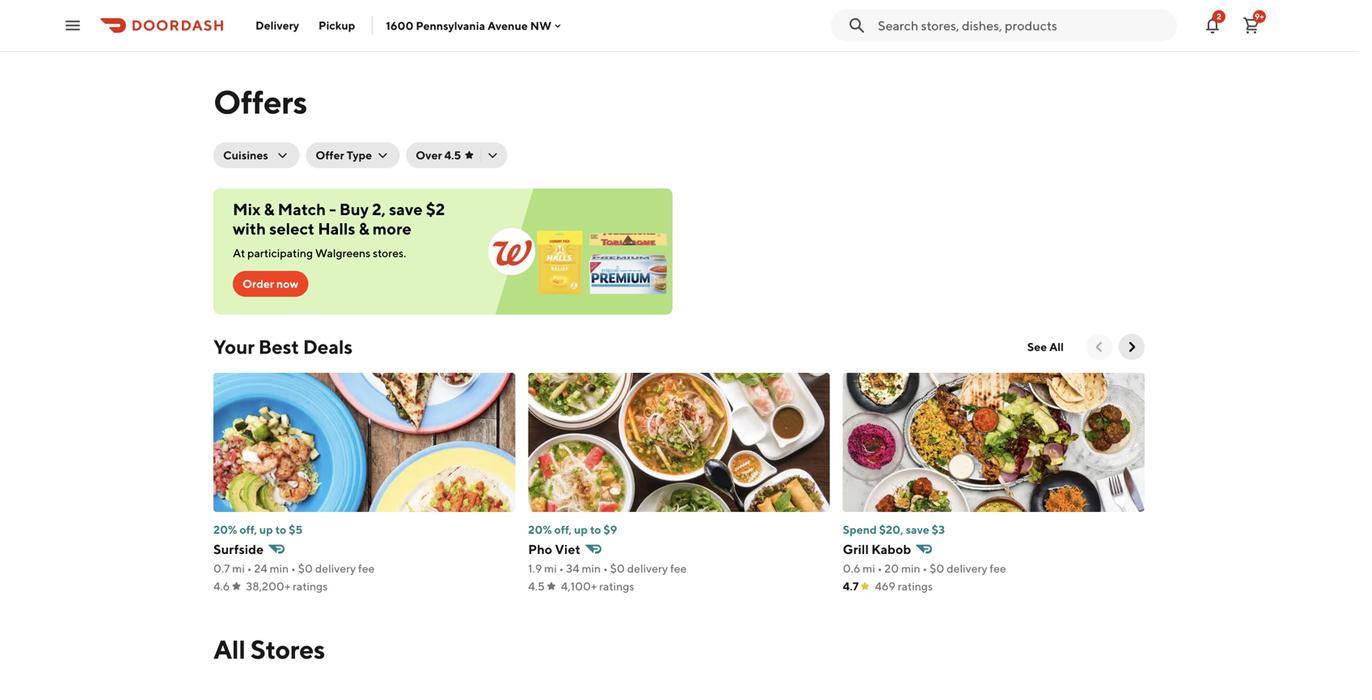 Task type: vqa. For each thing, say whether or not it's contained in the screenshot.


Task type: describe. For each thing, give the bounding box(es) containing it.
4,100+ ratings
[[561, 579, 635, 593]]

offer type
[[316, 148, 372, 162]]

deals
[[303, 335, 353, 358]]

your best deals link
[[214, 334, 353, 360]]

24
[[254, 562, 268, 575]]

min for surfside
[[270, 562, 289, 575]]

2
[[1217, 12, 1222, 21]]

1600 pennsylvania avenue nw
[[386, 19, 552, 32]]

offers
[[214, 82, 307, 121]]

20
[[885, 562, 899, 575]]

9+ button
[[1236, 9, 1268, 42]]

ratings for grill kabob
[[898, 579, 933, 593]]

fee for surfside
[[358, 562, 375, 575]]

all inside 'link'
[[1050, 340, 1064, 353]]

with
[[233, 219, 266, 238]]

match
[[278, 200, 326, 219]]

1600
[[386, 19, 414, 32]]

$2
[[426, 200, 445, 219]]

now
[[277, 277, 299, 290]]

buy
[[340, 200, 369, 219]]

pho viet
[[528, 541, 581, 557]]

fee for pho viet
[[671, 562, 687, 575]]

pickup
[[319, 19, 355, 32]]

kabob
[[872, 541, 912, 557]]

delivery for surfside
[[315, 562, 356, 575]]

offer
[[316, 148, 344, 162]]

$3
[[932, 523, 945, 536]]

5 • from the left
[[878, 562, 883, 575]]

offer type button
[[306, 142, 400, 168]]

9+
[[1255, 12, 1265, 21]]

min for pho viet
[[582, 562, 601, 575]]

pickup button
[[309, 13, 365, 38]]

walgreens
[[315, 246, 371, 260]]

1600 pennsylvania avenue nw button
[[386, 19, 565, 32]]

20% for surfside
[[214, 523, 237, 536]]

off, for pho viet
[[555, 523, 572, 536]]

delivery for pho viet
[[627, 562, 668, 575]]

1 horizontal spatial 4.5
[[528, 579, 545, 593]]

4.5 inside button
[[445, 148, 461, 162]]

1 items, open order cart image
[[1242, 16, 1262, 35]]

cuisines
[[223, 148, 268, 162]]

select
[[269, 219, 315, 238]]

2 • from the left
[[291, 562, 296, 575]]

469 ratings
[[875, 579, 933, 593]]

stores.
[[373, 246, 406, 260]]

$9
[[604, 523, 618, 536]]

to for pho viet
[[590, 523, 601, 536]]

pennsylvania
[[416, 19, 485, 32]]

to for surfside
[[276, 523, 287, 536]]



Task type: locate. For each thing, give the bounding box(es) containing it.
save inside mix & match - buy 2, save $2 with select halls & more at participating walgreens stores.
[[389, 200, 423, 219]]

up for surfside
[[259, 523, 273, 536]]

1 $0 from the left
[[298, 562, 313, 575]]

1 horizontal spatial min
[[582, 562, 601, 575]]

min
[[270, 562, 289, 575], [582, 562, 601, 575], [902, 562, 921, 575]]

1 • from the left
[[247, 562, 252, 575]]

off,
[[240, 523, 257, 536], [555, 523, 572, 536]]

ratings down 0.6 mi • 20 min • $0 delivery fee
[[898, 579, 933, 593]]

ratings for pho viet
[[599, 579, 635, 593]]

1 ratings from the left
[[293, 579, 328, 593]]

type
[[347, 148, 372, 162]]

34
[[566, 562, 580, 575]]

0 horizontal spatial up
[[259, 523, 273, 536]]

1 horizontal spatial $0
[[610, 562, 625, 575]]

1 horizontal spatial mi
[[545, 562, 557, 575]]

469
[[875, 579, 896, 593]]

1 horizontal spatial delivery
[[627, 562, 668, 575]]

• up the 4,100+ ratings
[[603, 562, 608, 575]]

• left 34
[[559, 562, 564, 575]]

2 horizontal spatial min
[[902, 562, 921, 575]]

38,200+ ratings
[[246, 579, 328, 593]]

previous button of carousel image
[[1092, 339, 1108, 355]]

•
[[247, 562, 252, 575], [291, 562, 296, 575], [559, 562, 564, 575], [603, 562, 608, 575], [878, 562, 883, 575], [923, 562, 928, 575]]

mi right 1.9 at the left bottom
[[545, 562, 557, 575]]

20% for pho viet
[[528, 523, 552, 536]]

2 horizontal spatial fee
[[990, 562, 1007, 575]]

1 vertical spatial 4.5
[[528, 579, 545, 593]]

at
[[233, 246, 245, 260]]

delivery
[[315, 562, 356, 575], [627, 562, 668, 575], [947, 562, 988, 575]]

• up 38,200+ ratings
[[291, 562, 296, 575]]

1 horizontal spatial all
[[1050, 340, 1064, 353]]

1 vertical spatial save
[[906, 523, 930, 536]]

$20,
[[880, 523, 904, 536]]

20%
[[214, 523, 237, 536], [528, 523, 552, 536]]

0 vertical spatial &
[[264, 200, 275, 219]]

2 off, from the left
[[555, 523, 572, 536]]

order now
[[243, 277, 299, 290]]

1 horizontal spatial ratings
[[599, 579, 635, 593]]

over 4.5
[[416, 148, 461, 162]]

min for grill kabob
[[902, 562, 921, 575]]

0 horizontal spatial min
[[270, 562, 289, 575]]

open menu image
[[63, 16, 82, 35]]

viet
[[555, 541, 581, 557]]

ratings down the 1.9 mi • 34 min • $0 delivery fee
[[599, 579, 635, 593]]

delivery right 20
[[947, 562, 988, 575]]

1.9
[[528, 562, 542, 575]]

1 up from the left
[[259, 523, 273, 536]]

2,
[[372, 200, 386, 219]]

grill
[[843, 541, 869, 557]]

spend $20, save $3
[[843, 523, 945, 536]]

mi for grill kabob
[[863, 562, 876, 575]]

mi right 0.6
[[863, 562, 876, 575]]

4 • from the left
[[603, 562, 608, 575]]

20% up surfside on the left
[[214, 523, 237, 536]]

3 • from the left
[[559, 562, 564, 575]]

avenue
[[488, 19, 528, 32]]

2 $0 from the left
[[610, 562, 625, 575]]

1 horizontal spatial 20%
[[528, 523, 552, 536]]

1 horizontal spatial fee
[[671, 562, 687, 575]]

save left $3
[[906, 523, 930, 536]]

your best deals
[[214, 335, 353, 358]]

all right see
[[1050, 340, 1064, 353]]

best
[[259, 335, 299, 358]]

pho
[[528, 541, 553, 557]]

1 to from the left
[[276, 523, 287, 536]]

0 vertical spatial 4.5
[[445, 148, 461, 162]]

0 vertical spatial all
[[1050, 340, 1064, 353]]

0 horizontal spatial ratings
[[293, 579, 328, 593]]

2 mi from the left
[[545, 562, 557, 575]]

3 ratings from the left
[[898, 579, 933, 593]]

nw
[[530, 19, 552, 32]]

up for pho viet
[[574, 523, 588, 536]]

0 horizontal spatial 20%
[[214, 523, 237, 536]]

$0
[[298, 562, 313, 575], [610, 562, 625, 575], [930, 562, 945, 575]]

more
[[373, 219, 412, 238]]

delivery for grill kabob
[[947, 562, 988, 575]]

3 mi from the left
[[863, 562, 876, 575]]

2 horizontal spatial mi
[[863, 562, 876, 575]]

• left 24
[[247, 562, 252, 575]]

3 $0 from the left
[[930, 562, 945, 575]]

0 horizontal spatial 4.5
[[445, 148, 461, 162]]

0 horizontal spatial $0
[[298, 562, 313, 575]]

halls
[[318, 219, 356, 238]]

& right mix
[[264, 200, 275, 219]]

0 horizontal spatial mi
[[232, 562, 245, 575]]

all
[[1050, 340, 1064, 353], [214, 634, 246, 664]]

spend
[[843, 523, 877, 536]]

min right 34
[[582, 562, 601, 575]]

1.9 mi • 34 min • $0 delivery fee
[[528, 562, 687, 575]]

surfside
[[214, 541, 264, 557]]

2 horizontal spatial delivery
[[947, 562, 988, 575]]

4.5
[[445, 148, 461, 162], [528, 579, 545, 593]]

see
[[1028, 340, 1048, 353]]

0 horizontal spatial fee
[[358, 562, 375, 575]]

off, up viet
[[555, 523, 572, 536]]

2 horizontal spatial ratings
[[898, 579, 933, 593]]

grill kabob
[[843, 541, 912, 557]]

all left stores
[[214, 634, 246, 664]]

0.7 mi • 24 min • $0 delivery fee
[[214, 562, 375, 575]]

ratings for surfside
[[293, 579, 328, 593]]

0 horizontal spatial all
[[214, 634, 246, 664]]

$0 for grill kabob
[[930, 562, 945, 575]]

delivery
[[256, 19, 299, 32]]

1 horizontal spatial &
[[359, 219, 369, 238]]

see all
[[1028, 340, 1064, 353]]

$5
[[289, 523, 303, 536]]

& down buy
[[359, 219, 369, 238]]

1 delivery from the left
[[315, 562, 356, 575]]

1 min from the left
[[270, 562, 289, 575]]

20% off, up to $9
[[528, 523, 618, 536]]

3 fee from the left
[[990, 562, 1007, 575]]

2 fee from the left
[[671, 562, 687, 575]]

your
[[214, 335, 255, 358]]

2 to from the left
[[590, 523, 601, 536]]

-
[[329, 200, 336, 219]]

order
[[243, 277, 274, 290]]

6 • from the left
[[923, 562, 928, 575]]

$0 for surfside
[[298, 562, 313, 575]]

next button of carousel image
[[1124, 339, 1140, 355]]

1 vertical spatial all
[[214, 634, 246, 664]]

$0 for pho viet
[[610, 562, 625, 575]]

20% up pho
[[528, 523, 552, 536]]

1 horizontal spatial save
[[906, 523, 930, 536]]

0 horizontal spatial to
[[276, 523, 287, 536]]

save up more
[[389, 200, 423, 219]]

1 fee from the left
[[358, 562, 375, 575]]

up
[[259, 523, 273, 536], [574, 523, 588, 536]]

4.5 right over
[[445, 148, 461, 162]]

2 min from the left
[[582, 562, 601, 575]]

$0 up the 4,100+ ratings
[[610, 562, 625, 575]]

1 mi from the left
[[232, 562, 245, 575]]

4.5 down 1.9 at the left bottom
[[528, 579, 545, 593]]

delivery up the 4,100+ ratings
[[627, 562, 668, 575]]

2 up from the left
[[574, 523, 588, 536]]

to
[[276, 523, 287, 536], [590, 523, 601, 536]]

mi right 0.7
[[232, 562, 245, 575]]

to left $9
[[590, 523, 601, 536]]

4.6
[[214, 579, 230, 593]]

1 horizontal spatial up
[[574, 523, 588, 536]]

save
[[389, 200, 423, 219], [906, 523, 930, 536]]

2 horizontal spatial $0
[[930, 562, 945, 575]]

mi for surfside
[[232, 562, 245, 575]]

3 min from the left
[[902, 562, 921, 575]]

• left 20
[[878, 562, 883, 575]]

0.7
[[214, 562, 230, 575]]

1 20% from the left
[[214, 523, 237, 536]]

0 vertical spatial save
[[389, 200, 423, 219]]

min right 24
[[270, 562, 289, 575]]

38,200+
[[246, 579, 291, 593]]

all stores
[[214, 634, 325, 664]]

delivery up 38,200+ ratings
[[315, 562, 356, 575]]

to left $5
[[276, 523, 287, 536]]

off, for surfside
[[240, 523, 257, 536]]

mix
[[233, 200, 261, 219]]

mi
[[232, 562, 245, 575], [545, 562, 557, 575], [863, 562, 876, 575]]

ratings down 0.7 mi • 24 min • $0 delivery fee
[[293, 579, 328, 593]]

ratings
[[293, 579, 328, 593], [599, 579, 635, 593], [898, 579, 933, 593]]

2 20% from the left
[[528, 523, 552, 536]]

0 horizontal spatial &
[[264, 200, 275, 219]]

$0 up '469 ratings'
[[930, 562, 945, 575]]

0 horizontal spatial delivery
[[315, 562, 356, 575]]

delivery button
[[246, 13, 309, 38]]

&
[[264, 200, 275, 219], [359, 219, 369, 238]]

• up '469 ratings'
[[923, 562, 928, 575]]

min right 20
[[902, 562, 921, 575]]

0 horizontal spatial save
[[389, 200, 423, 219]]

stores
[[250, 634, 325, 664]]

mi for pho viet
[[545, 562, 557, 575]]

0 horizontal spatial off,
[[240, 523, 257, 536]]

mix & match - buy 2, save $2 with select halls & more at participating walgreens stores.
[[233, 200, 445, 260]]

notification bell image
[[1203, 16, 1223, 35]]

$0 up 38,200+ ratings
[[298, 562, 313, 575]]

4,100+
[[561, 579, 597, 593]]

up left $5
[[259, 523, 273, 536]]

4.7
[[843, 579, 859, 593]]

participating
[[248, 246, 313, 260]]

1 horizontal spatial off,
[[555, 523, 572, 536]]

Store search: begin typing to search for stores available on DoorDash text field
[[878, 17, 1168, 34]]

see all link
[[1018, 334, 1074, 360]]

2 ratings from the left
[[599, 579, 635, 593]]

over 4.5 button
[[406, 142, 507, 168]]

cuisines button
[[214, 142, 300, 168]]

2 delivery from the left
[[627, 562, 668, 575]]

up up viet
[[574, 523, 588, 536]]

1 horizontal spatial to
[[590, 523, 601, 536]]

0.6 mi • 20 min • $0 delivery fee
[[843, 562, 1007, 575]]

20% off, up to $5
[[214, 523, 303, 536]]

fee for grill kabob
[[990, 562, 1007, 575]]

0.6
[[843, 562, 861, 575]]

order now button
[[233, 271, 308, 297]]

fee
[[358, 562, 375, 575], [671, 562, 687, 575], [990, 562, 1007, 575]]

off, up surfside on the left
[[240, 523, 257, 536]]

1 off, from the left
[[240, 523, 257, 536]]

3 delivery from the left
[[947, 562, 988, 575]]

over
[[416, 148, 442, 162]]

1 vertical spatial &
[[359, 219, 369, 238]]



